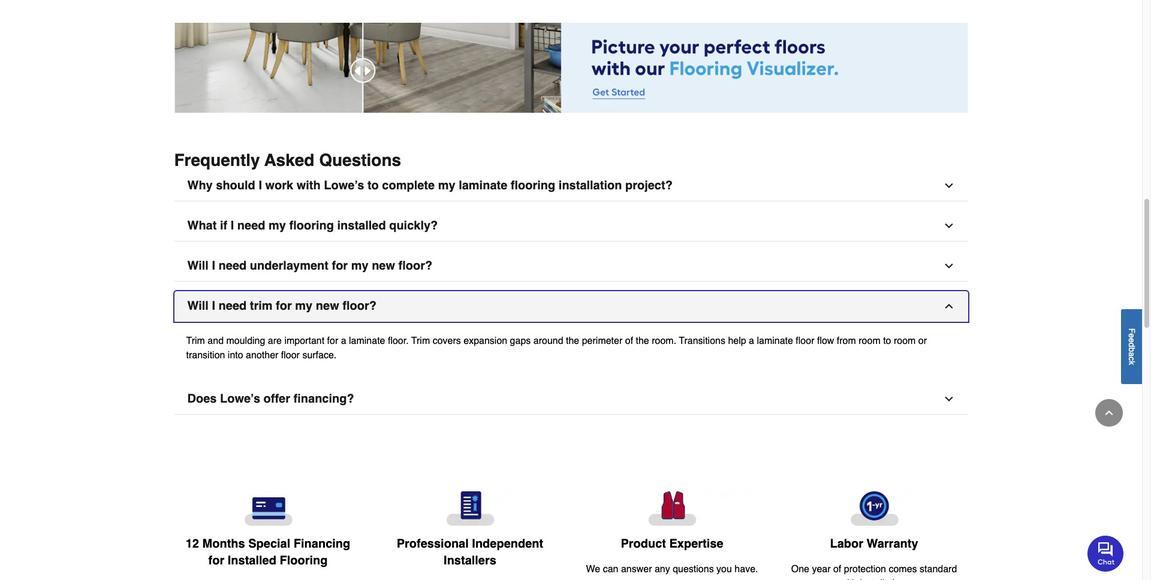 Task type: vqa. For each thing, say whether or not it's contained in the screenshot.
Lowe's in the BUTTON
yes



Task type: locate. For each thing, give the bounding box(es) containing it.
warranty
[[867, 537, 919, 551]]

for down months
[[208, 554, 224, 568]]

0 vertical spatial will
[[187, 259, 209, 273]]

room right the from
[[859, 336, 881, 346]]

a right the important
[[341, 336, 346, 346]]

installation.
[[860, 579, 908, 581]]

trim and moulding are important for a laminate floor. trim covers expansion gaps around the perimeter of the room. transitions help a laminate floor flow from room to room or transition into another floor surface.
[[186, 336, 927, 361]]

0 vertical spatial floor?
[[399, 259, 433, 273]]

2 vertical spatial need
[[219, 299, 247, 313]]

e
[[1128, 333, 1137, 338], [1128, 338, 1137, 343]]

should
[[216, 179, 255, 192]]

will
[[187, 259, 209, 273], [187, 299, 209, 313]]

1 horizontal spatial to
[[884, 336, 892, 346]]

e up b
[[1128, 338, 1137, 343]]

1 horizontal spatial flooring
[[511, 179, 556, 192]]

will i need underlayment for my new floor? button
[[174, 251, 968, 282]]

a lowe's red vest icon. image
[[581, 492, 764, 526]]

work
[[265, 179, 293, 192]]

my up the important
[[295, 299, 313, 313]]

for right trim
[[276, 299, 292, 313]]

1 vertical spatial need
[[219, 259, 247, 273]]

0 vertical spatial chevron down image
[[943, 180, 955, 192]]

for inside button
[[276, 299, 292, 313]]

0 vertical spatial need
[[237, 219, 265, 233]]

1 vertical spatial flooring
[[289, 219, 334, 233]]

1 horizontal spatial the
[[636, 336, 649, 346]]

1 trim from the left
[[186, 336, 205, 346]]

1 vertical spatial new
[[316, 299, 339, 313]]

scroll to top element
[[1096, 399, 1123, 427]]

protection
[[844, 564, 886, 575]]

with inside one year of protection comes standard with installation.
[[841, 579, 858, 581]]

i down what
[[212, 259, 215, 273]]

2 vertical spatial chevron down image
[[943, 393, 955, 405]]

chevron down image inside the will i need underlayment for my new floor? button
[[943, 260, 955, 272]]

answer
[[621, 564, 652, 575]]

into
[[228, 350, 243, 361]]

0 horizontal spatial a
[[341, 336, 346, 346]]

of right "perimeter"
[[625, 336, 633, 346]]

1 horizontal spatial room
[[894, 336, 916, 346]]

why should i work with lowe's to complete my laminate flooring installation project?
[[187, 179, 673, 192]]

0 horizontal spatial floor?
[[343, 299, 377, 313]]

what if i need my flooring installed quickly? button
[[174, 211, 968, 242]]

for up surface.
[[327, 336, 338, 346]]

installed
[[337, 219, 386, 233]]

new inside button
[[316, 299, 339, 313]]

for inside trim and moulding are important for a laminate floor. trim covers expansion gaps around the perimeter of the room. transitions help a laminate floor flow from room to room or transition into another floor surface.
[[327, 336, 338, 346]]

important
[[285, 336, 325, 346]]

any
[[655, 564, 670, 575]]

1 horizontal spatial with
[[841, 579, 858, 581]]

need for trim
[[219, 299, 247, 313]]

1 horizontal spatial of
[[834, 564, 842, 575]]

chevron down image
[[943, 180, 955, 192], [943, 260, 955, 272], [943, 393, 955, 405]]

my
[[438, 179, 456, 192], [269, 219, 286, 233], [351, 259, 369, 273], [295, 299, 313, 313]]

0 vertical spatial new
[[372, 259, 395, 273]]

the left room.
[[636, 336, 649, 346]]

financing
[[294, 537, 350, 551]]

1 will from the top
[[187, 259, 209, 273]]

2 will from the top
[[187, 299, 209, 313]]

1 vertical spatial floor?
[[343, 299, 377, 313]]

1 vertical spatial will
[[187, 299, 209, 313]]

to down questions
[[368, 179, 379, 192]]

need inside will i need trim for my new floor? button
[[219, 299, 247, 313]]

professional
[[397, 537, 469, 551]]

underlayment
[[250, 259, 329, 273]]

to inside button
[[368, 179, 379, 192]]

new for will i need trim for my new floor?
[[316, 299, 339, 313]]

1 chevron down image from the top
[[943, 180, 955, 192]]

for
[[332, 259, 348, 273], [276, 299, 292, 313], [327, 336, 338, 346], [208, 554, 224, 568]]

room left or
[[894, 336, 916, 346]]

floor.
[[388, 336, 409, 346]]

to left or
[[884, 336, 892, 346]]

12 months special financing for installed flooring
[[186, 537, 350, 568]]

b
[[1128, 347, 1137, 352]]

covers
[[433, 336, 461, 346]]

chevron up image
[[1104, 407, 1116, 419]]

does lowe's offer financing? button
[[174, 384, 968, 415]]

2 chevron down image from the top
[[943, 260, 955, 272]]

0 horizontal spatial trim
[[186, 336, 205, 346]]

flooring up will i need underlayment for my new floor? in the top left of the page
[[289, 219, 334, 233]]

frequently
[[174, 150, 260, 170]]

the right around at the left of the page
[[566, 336, 580, 346]]

need right if
[[237, 219, 265, 233]]

transition
[[186, 350, 225, 361]]

professional independent installers
[[397, 537, 544, 568]]

are
[[268, 336, 282, 346]]

1 horizontal spatial floor
[[796, 336, 815, 346]]

trim up transition
[[186, 336, 205, 346]]

trim right floor. at the left bottom
[[411, 336, 430, 346]]

1 vertical spatial floor
[[281, 350, 300, 361]]

expertise
[[670, 537, 724, 551]]

will down what
[[187, 259, 209, 273]]

product expertise
[[621, 537, 724, 551]]

one year of protection comes standard with installation.
[[792, 564, 957, 581]]

what
[[187, 219, 217, 233]]

trim
[[250, 299, 273, 313]]

frequently asked questions
[[174, 150, 401, 170]]

flow
[[817, 336, 835, 346]]

we
[[586, 564, 601, 575]]

for for trim
[[276, 299, 292, 313]]

2 the from the left
[[636, 336, 649, 346]]

lowe's
[[324, 179, 364, 192], [220, 392, 260, 406]]

i up and
[[212, 299, 215, 313]]

new down 'installed'
[[372, 259, 395, 273]]

questions
[[319, 150, 401, 170]]

will inside button
[[187, 299, 209, 313]]

flooring
[[511, 179, 556, 192], [289, 219, 334, 233]]

0 vertical spatial of
[[625, 336, 633, 346]]

1 horizontal spatial laminate
[[459, 179, 508, 192]]

floor? inside button
[[343, 299, 377, 313]]

chevron down image for complete
[[943, 180, 955, 192]]

my down 'installed'
[[351, 259, 369, 273]]

floor? inside button
[[399, 259, 433, 273]]

help
[[728, 336, 747, 346]]

months
[[202, 537, 245, 551]]

floor
[[796, 336, 815, 346], [281, 350, 300, 361]]

new up the important
[[316, 299, 339, 313]]

0 horizontal spatial the
[[566, 336, 580, 346]]

or
[[919, 336, 927, 346]]

i
[[259, 179, 262, 192], [231, 219, 234, 233], [212, 259, 215, 273], [212, 299, 215, 313]]

with down protection
[[841, 579, 858, 581]]

with right "work"
[[297, 179, 321, 192]]

installed
[[228, 554, 276, 568]]

need
[[237, 219, 265, 233], [219, 259, 247, 273], [219, 299, 247, 313]]

room
[[859, 336, 881, 346], [894, 336, 916, 346]]

another
[[246, 350, 279, 361]]

0 vertical spatial to
[[368, 179, 379, 192]]

a dark blue credit card icon. image
[[177, 492, 360, 526]]

0 vertical spatial floor
[[796, 336, 815, 346]]

will i need trim for my new floor? button
[[174, 291, 968, 322]]

3 chevron down image from the top
[[943, 393, 955, 405]]

trim
[[186, 336, 205, 346], [411, 336, 430, 346]]

of inside one year of protection comes standard with installation.
[[834, 564, 842, 575]]

will for will i need trim for my new floor?
[[187, 299, 209, 313]]

need left trim
[[219, 299, 247, 313]]

0 vertical spatial with
[[297, 179, 321, 192]]

i right if
[[231, 219, 234, 233]]

will up and
[[187, 299, 209, 313]]

2 horizontal spatial a
[[1128, 352, 1137, 357]]

0 horizontal spatial room
[[859, 336, 881, 346]]

a right help
[[749, 336, 755, 346]]

flooring up what if i need my flooring installed quickly? button
[[511, 179, 556, 192]]

floor?
[[399, 259, 433, 273], [343, 299, 377, 313]]

1 vertical spatial with
[[841, 579, 858, 581]]

e up d
[[1128, 333, 1137, 338]]

0 horizontal spatial to
[[368, 179, 379, 192]]

does
[[187, 392, 217, 406]]

the
[[566, 336, 580, 346], [636, 336, 649, 346]]

labor
[[830, 537, 864, 551]]

a
[[341, 336, 346, 346], [749, 336, 755, 346], [1128, 352, 1137, 357]]

0 vertical spatial lowe's
[[324, 179, 364, 192]]

new inside button
[[372, 259, 395, 273]]

moulding
[[226, 336, 265, 346]]

lowe's left offer
[[220, 392, 260, 406]]

installation
[[559, 179, 622, 192]]

1 vertical spatial of
[[834, 564, 842, 575]]

need inside the will i need underlayment for my new floor? button
[[219, 259, 247, 273]]

lowe's down questions
[[324, 179, 364, 192]]

0 vertical spatial flooring
[[511, 179, 556, 192]]

my inside button
[[351, 259, 369, 273]]

for inside button
[[332, 259, 348, 273]]

labor warranty
[[830, 537, 919, 551]]

0 horizontal spatial new
[[316, 299, 339, 313]]

f e e d b a c k
[[1128, 328, 1137, 365]]

around
[[534, 336, 564, 346]]

to
[[368, 179, 379, 192], [884, 336, 892, 346]]

of inside trim and moulding are important for a laminate floor. trim covers expansion gaps around the perimeter of the room. transitions help a laminate floor flow from room to room or transition into another floor surface.
[[625, 336, 633, 346]]

1 horizontal spatial trim
[[411, 336, 430, 346]]

1 horizontal spatial a
[[749, 336, 755, 346]]

for down 'installed'
[[332, 259, 348, 273]]

need down if
[[219, 259, 247, 273]]

with
[[297, 179, 321, 192], [841, 579, 858, 581]]

quickly?
[[389, 219, 438, 233]]

0 horizontal spatial lowe's
[[220, 392, 260, 406]]

of right year
[[834, 564, 842, 575]]

of
[[625, 336, 633, 346], [834, 564, 842, 575]]

will inside button
[[187, 259, 209, 273]]

floor down the important
[[281, 350, 300, 361]]

1 horizontal spatial floor?
[[399, 259, 433, 273]]

floor left flow
[[796, 336, 815, 346]]

1 room from the left
[[859, 336, 881, 346]]

chevron down image inside why should i work with lowe's to complete my laminate flooring installation project? button
[[943, 180, 955, 192]]

for inside 12 months special financing for installed flooring
[[208, 554, 224, 568]]

a blue 1-year labor warranty icon. image
[[783, 492, 966, 526]]

a up k
[[1128, 352, 1137, 357]]

1 vertical spatial chevron down image
[[943, 260, 955, 272]]

1 vertical spatial to
[[884, 336, 892, 346]]

1 horizontal spatial new
[[372, 259, 395, 273]]

complete
[[382, 179, 435, 192]]

surface.
[[303, 350, 337, 361]]

0 horizontal spatial of
[[625, 336, 633, 346]]

0 horizontal spatial with
[[297, 179, 321, 192]]



Task type: describe. For each thing, give the bounding box(es) containing it.
1 horizontal spatial lowe's
[[324, 179, 364, 192]]

floor? for will i need trim for my new floor?
[[343, 299, 377, 313]]

f
[[1128, 328, 1137, 333]]

chevron down image for floor?
[[943, 260, 955, 272]]

can
[[603, 564, 619, 575]]

f e e d b a c k button
[[1122, 309, 1143, 384]]

0 horizontal spatial flooring
[[289, 219, 334, 233]]

what if i need my flooring installed quickly?
[[187, 219, 438, 233]]

chevron down image inside does lowe's offer financing? button
[[943, 393, 955, 405]]

12
[[186, 537, 199, 551]]

chat invite button image
[[1088, 535, 1125, 572]]

need inside what if i need my flooring installed quickly? button
[[237, 219, 265, 233]]

flooring
[[280, 554, 328, 568]]

does lowe's offer financing?
[[187, 392, 354, 406]]

i inside button
[[212, 259, 215, 273]]

perimeter
[[582, 336, 623, 346]]

will i need underlayment for my new floor?
[[187, 259, 433, 273]]

if
[[220, 219, 227, 233]]

a dark blue background check icon. image
[[379, 492, 562, 526]]

questions
[[673, 564, 714, 575]]

laminate inside button
[[459, 179, 508, 192]]

independent
[[472, 537, 544, 551]]

offer
[[264, 392, 290, 406]]

2 room from the left
[[894, 336, 916, 346]]

installers
[[444, 554, 497, 568]]

financing?
[[294, 392, 354, 406]]

one
[[792, 564, 810, 575]]

will i need trim for my new floor?
[[187, 299, 377, 313]]

1 the from the left
[[566, 336, 580, 346]]

2 horizontal spatial laminate
[[757, 336, 793, 346]]

for for financing
[[208, 554, 224, 568]]

project?
[[626, 179, 673, 192]]

for for underlayment
[[332, 259, 348, 273]]

2 e from the top
[[1128, 338, 1137, 343]]

asked
[[264, 150, 315, 170]]

new for will i need underlayment for my new floor?
[[372, 259, 395, 273]]

picture your perfect floors with our flooring visualizer. get started. image
[[174, 23, 968, 113]]

0 horizontal spatial laminate
[[349, 336, 385, 346]]

product
[[621, 537, 666, 551]]

i left "work"
[[259, 179, 262, 192]]

room.
[[652, 336, 677, 346]]

expansion
[[464, 336, 508, 346]]

1 vertical spatial lowe's
[[220, 392, 260, 406]]

gaps
[[510, 336, 531, 346]]

0 horizontal spatial floor
[[281, 350, 300, 361]]

c
[[1128, 357, 1137, 361]]

have.
[[735, 564, 758, 575]]

comes
[[889, 564, 917, 575]]

special
[[248, 537, 290, 551]]

we can answer any questions you have.
[[586, 564, 758, 575]]

transitions
[[679, 336, 726, 346]]

1 e from the top
[[1128, 333, 1137, 338]]

need for underlayment
[[219, 259, 247, 273]]

and
[[208, 336, 224, 346]]

2 trim from the left
[[411, 336, 430, 346]]

with inside button
[[297, 179, 321, 192]]

standard
[[920, 564, 957, 575]]

chevron down image
[[943, 220, 955, 232]]

why
[[187, 179, 213, 192]]

k
[[1128, 361, 1137, 365]]

from
[[837, 336, 856, 346]]

floor? for will i need underlayment for my new floor?
[[399, 259, 433, 273]]

my right complete
[[438, 179, 456, 192]]

my down "work"
[[269, 219, 286, 233]]

to inside trim and moulding are important for a laminate floor. trim covers expansion gaps around the perimeter of the room. transitions help a laminate floor flow from room to room or transition into another floor surface.
[[884, 336, 892, 346]]

year
[[812, 564, 831, 575]]

why should i work with lowe's to complete my laminate flooring installation project? button
[[174, 171, 968, 201]]

chevron up image
[[943, 300, 955, 312]]

d
[[1128, 343, 1137, 347]]

will for will i need underlayment for my new floor?
[[187, 259, 209, 273]]

a inside button
[[1128, 352, 1137, 357]]

you
[[717, 564, 732, 575]]



